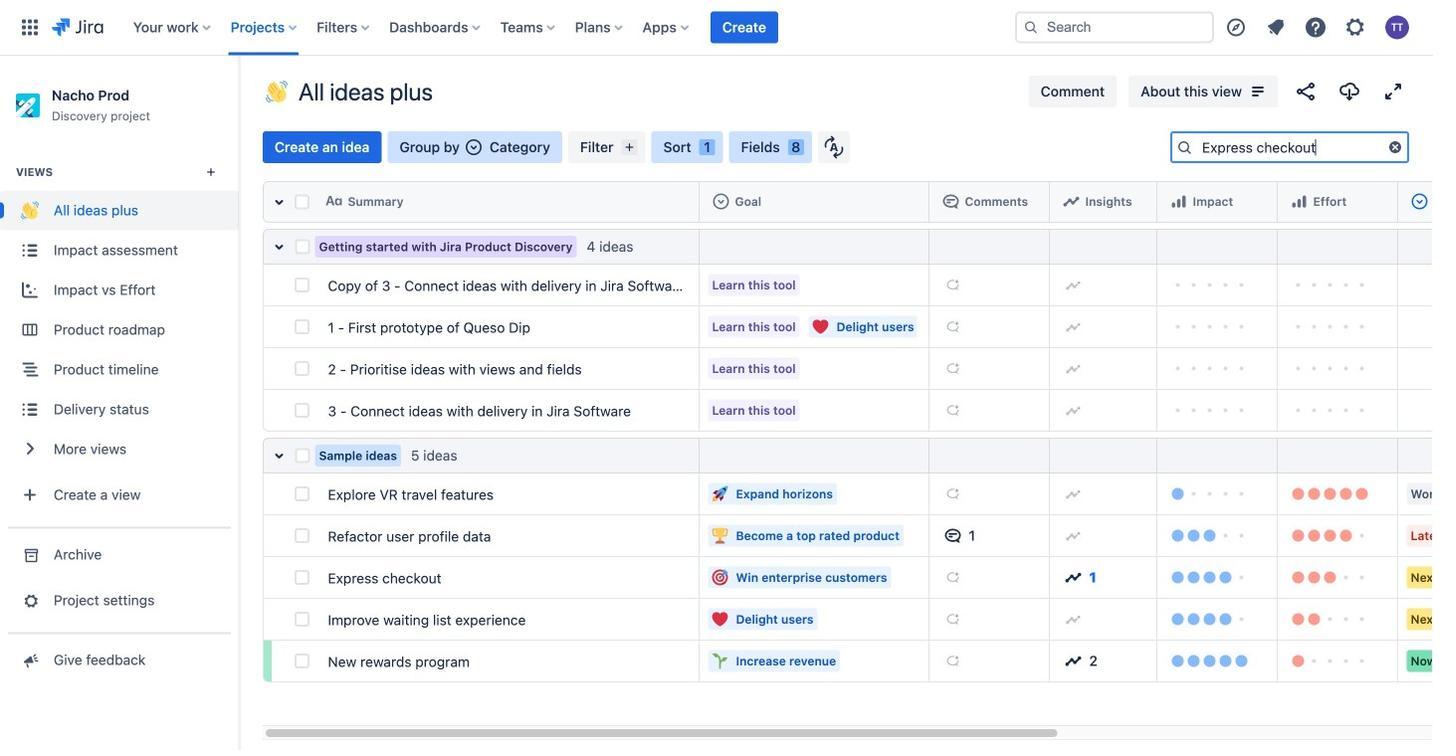 Task type: describe. For each thing, give the bounding box(es) containing it.
insights image
[[1066, 277, 1082, 293]]

current project sidebar image
[[217, 80, 261, 119]]

discover atlassian products image
[[1225, 15, 1249, 39]]

collapse all image
[[267, 190, 291, 214]]

share image
[[1294, 80, 1318, 104]]

goal image
[[713, 194, 729, 210]]

appswitcher icon image
[[18, 15, 42, 39]]

impact image
[[1171, 194, 1187, 210]]

add image
[[945, 277, 961, 293]]

feedback image
[[19, 651, 40, 671]]

export image
[[1338, 80, 1362, 104]]

autosave is enabled image
[[824, 135, 844, 159]]

expand image
[[1382, 80, 1406, 104]]

primary element
[[12, 0, 1000, 55]]

insights image
[[1064, 194, 1080, 210]]

search image
[[1024, 19, 1040, 35]]

effort image
[[1292, 194, 1308, 210]]

project settings image
[[19, 591, 40, 611]]

Search field
[[1016, 11, 1215, 43]]



Task type: locate. For each thing, give the bounding box(es) containing it.
comments image
[[943, 194, 959, 210]]

help image
[[1304, 15, 1328, 39]]

single select dropdown image
[[466, 139, 482, 155]]

group
[[0, 140, 239, 527]]

:dart: image
[[712, 277, 728, 293]]

jira product discovery navigation element
[[0, 56, 239, 751]]

summary image
[[326, 194, 342, 210]]

notifications image
[[1265, 15, 1288, 39]]

cell
[[700, 181, 930, 223], [930, 181, 1050, 223], [1050, 181, 1158, 223], [1158, 181, 1278, 223], [1278, 181, 1399, 223], [1399, 181, 1434, 223], [700, 229, 930, 265], [700, 229, 930, 265], [930, 229, 1050, 265], [930, 229, 1050, 265], [1050, 229, 1158, 265], [1050, 229, 1158, 265], [1158, 229, 1278, 265], [1158, 229, 1278, 265], [1278, 229, 1399, 265], [1278, 229, 1399, 265], [1399, 229, 1434, 265], [1399, 229, 1434, 265], [1399, 265, 1434, 307]]

settings image
[[1344, 15, 1368, 39]]

Find an idea in this view field
[[1197, 133, 1384, 161]]

jira image
[[52, 15, 103, 39], [52, 15, 103, 39]]

:dart: image
[[712, 277, 728, 293]]

your profile and settings image
[[1386, 15, 1410, 39]]

banner
[[0, 0, 1434, 56]]

add image
[[945, 277, 961, 293]]

show description image
[[1247, 80, 1271, 104]]

:wave: image
[[266, 81, 288, 103], [21, 202, 39, 220], [21, 202, 39, 220]]

:wave: image
[[266, 81, 288, 103]]

roadmap image
[[1412, 194, 1428, 210]]



Task type: vqa. For each thing, say whether or not it's contained in the screenshot.
export image
yes



